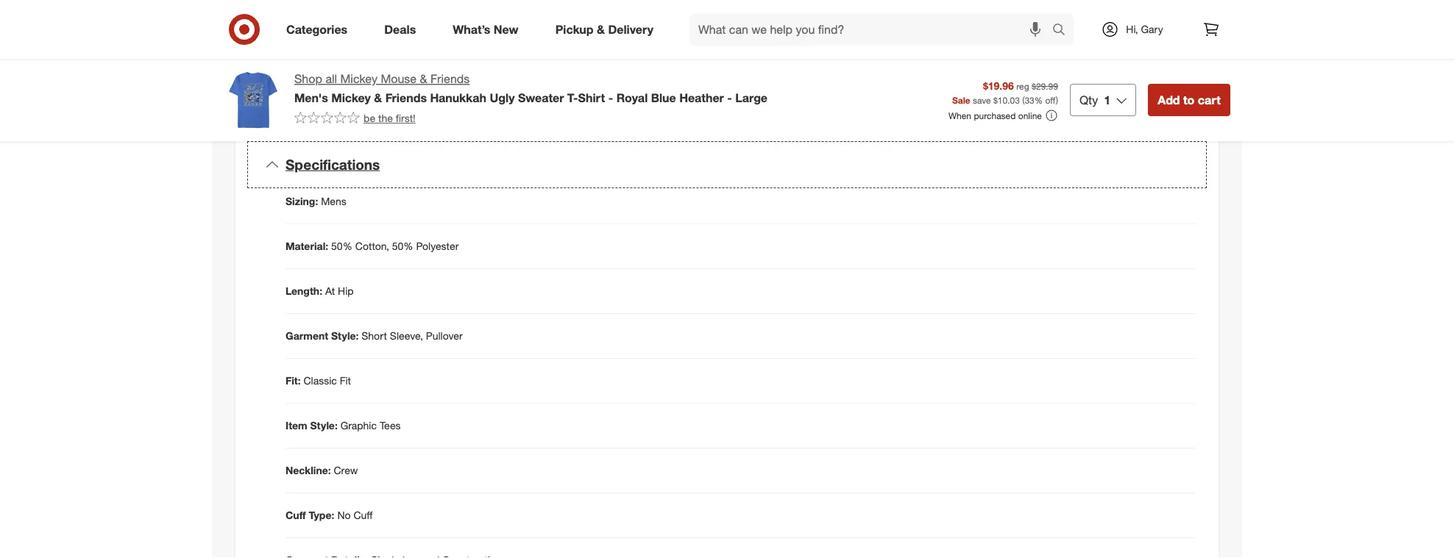 Task type: vqa. For each thing, say whether or not it's contained in the screenshot.


Task type: describe. For each thing, give the bounding box(es) containing it.
purchased
[[974, 110, 1016, 121]]

gary
[[1141, 23, 1163, 36]]

hi, gary
[[1126, 23, 1163, 36]]

save
[[973, 95, 991, 106]]

style: for garment style:
[[331, 330, 359, 343]]

search button
[[1046, 13, 1081, 49]]

crew
[[334, 464, 358, 477]]

add to cart button
[[1148, 84, 1231, 116]]

material:
[[286, 240, 328, 253]]

to
[[1183, 93, 1195, 107]]

shirt
[[578, 90, 605, 105]]

hi,
[[1126, 23, 1138, 36]]

pickup
[[555, 22, 594, 36]]

polyester
[[416, 240, 459, 253]]

pullover
[[426, 330, 463, 343]]

style: for item style:
[[310, 419, 338, 432]]

men's
[[294, 90, 328, 105]]

cotton,
[[355, 240, 389, 253]]

hip
[[338, 285, 354, 298]]

blue
[[651, 90, 676, 105]]

t-
[[567, 90, 578, 105]]

large
[[735, 90, 768, 105]]

0 vertical spatial friends
[[431, 72, 470, 86]]

sweater
[[518, 90, 564, 105]]

sizing:
[[286, 195, 318, 208]]

online
[[1018, 110, 1042, 121]]

the
[[378, 112, 393, 125]]

what's new
[[453, 22, 519, 36]]

be the first! link
[[294, 111, 416, 126]]

when purchased online
[[949, 110, 1042, 121]]

delivery
[[608, 22, 654, 36]]

add
[[1158, 93, 1180, 107]]

deals link
[[372, 13, 434, 46]]

sleeve,
[[390, 330, 423, 343]]

1
[[1104, 93, 1111, 107]]

categories link
[[274, 13, 366, 46]]

1 50% from the left
[[331, 240, 352, 253]]

1 horizontal spatial &
[[420, 72, 427, 86]]

shop
[[294, 72, 322, 86]]

2 - from the left
[[727, 90, 732, 105]]

item
[[286, 419, 307, 432]]

search
[[1046, 24, 1081, 38]]

type:
[[309, 509, 335, 522]]

garment style: short sleeve, pullover
[[286, 330, 463, 343]]

at
[[325, 285, 335, 298]]

2 horizontal spatial &
[[597, 22, 605, 36]]

33
[[1025, 95, 1035, 106]]

neckline: crew
[[286, 464, 358, 477]]

$19.96
[[983, 79, 1014, 92]]

What can we help you find? suggestions appear below search field
[[690, 13, 1056, 46]]

fit
[[340, 375, 351, 387]]

tees
[[380, 419, 401, 432]]

more
[[305, 106, 325, 117]]

(
[[1022, 95, 1025, 106]]

ugly
[[490, 90, 515, 105]]

cart
[[1198, 93, 1221, 107]]

1 - from the left
[[608, 90, 613, 105]]

0 vertical spatial mickey
[[340, 72, 378, 86]]

classic
[[304, 375, 337, 387]]

length:
[[286, 285, 322, 298]]

$19.96 reg $29.99 sale save $ 10.03 ( 33 % off )
[[952, 79, 1058, 106]]

first!
[[396, 112, 416, 125]]

categories
[[286, 22, 348, 36]]

fit: classic fit
[[286, 375, 351, 387]]

new
[[494, 22, 519, 36]]

pickup & delivery
[[555, 22, 654, 36]]



Task type: locate. For each thing, give the bounding box(es) containing it.
be
[[364, 112, 375, 125]]

mickey up be the first! 'link'
[[331, 90, 371, 105]]

-
[[608, 90, 613, 105], [727, 90, 732, 105]]

neckline:
[[286, 464, 331, 477]]

hanukkah
[[430, 90, 486, 105]]

2 50% from the left
[[392, 240, 413, 253]]

show
[[280, 106, 303, 117]]

2 vertical spatial &
[[374, 90, 382, 105]]

cuff
[[286, 509, 306, 522], [354, 509, 373, 522]]

what's new link
[[440, 13, 537, 46]]

1 horizontal spatial friends
[[431, 72, 470, 86]]

1 cuff from the left
[[286, 509, 306, 522]]

deals
[[384, 22, 416, 36]]

1 vertical spatial friends
[[385, 90, 427, 105]]

mickey
[[340, 72, 378, 86], [331, 90, 371, 105]]

cuff left type:
[[286, 509, 306, 522]]

specifications
[[286, 156, 380, 173]]

0 vertical spatial style:
[[331, 330, 359, 343]]

qty 1
[[1080, 93, 1111, 107]]

off
[[1045, 95, 1056, 106]]

when
[[949, 110, 972, 121]]

no
[[337, 509, 351, 522]]

2 cuff from the left
[[354, 509, 373, 522]]

friends
[[431, 72, 470, 86], [385, 90, 427, 105]]

1 vertical spatial style:
[[310, 419, 338, 432]]

short
[[362, 330, 387, 343]]

friends up hanukkah
[[431, 72, 470, 86]]

$
[[994, 95, 998, 106]]

garment
[[286, 330, 328, 343]]

shop all mickey mouse & friends men's mickey & friends hanukkah ugly sweater  t-shirt - royal blue heather - large
[[294, 72, 768, 105]]

be the first!
[[364, 112, 416, 125]]

)
[[1056, 95, 1058, 106]]

sale
[[952, 95, 971, 106]]

heather
[[679, 90, 724, 105]]

reg
[[1017, 81, 1029, 92]]

1 vertical spatial mickey
[[331, 90, 371, 105]]

$29.99
[[1032, 81, 1058, 92]]

0 horizontal spatial -
[[608, 90, 613, 105]]

mouse
[[381, 72, 417, 86]]

- left large
[[727, 90, 732, 105]]

50% right cotton, at the left of the page
[[392, 240, 413, 253]]

material: 50% cotton, 50% polyester
[[286, 240, 459, 253]]

what's
[[453, 22, 490, 36]]

add to cart
[[1158, 93, 1221, 107]]

& right mouse
[[420, 72, 427, 86]]

qty
[[1080, 93, 1098, 107]]

0 horizontal spatial cuff
[[286, 509, 306, 522]]

50%
[[331, 240, 352, 253], [392, 240, 413, 253]]

%
[[1035, 95, 1043, 106]]

0 horizontal spatial friends
[[385, 90, 427, 105]]

1 horizontal spatial -
[[727, 90, 732, 105]]

friends down mouse
[[385, 90, 427, 105]]

0 horizontal spatial 50%
[[331, 240, 352, 253]]

style:
[[331, 330, 359, 343], [310, 419, 338, 432]]

show more button
[[274, 99, 332, 123]]

all
[[326, 72, 337, 86]]

& up the
[[374, 90, 382, 105]]

0 horizontal spatial &
[[374, 90, 382, 105]]

cuff type: no cuff
[[286, 509, 373, 522]]

mickey right all
[[340, 72, 378, 86]]

royal
[[617, 90, 648, 105]]

style: left short on the left of page
[[331, 330, 359, 343]]

image of men's mickey & friends hanukkah ugly sweater  t-shirt - royal blue heather - large image
[[224, 71, 283, 130]]

1 vertical spatial &
[[420, 72, 427, 86]]

cuff right no on the left bottom of page
[[354, 509, 373, 522]]

0 vertical spatial &
[[597, 22, 605, 36]]

pickup & delivery link
[[543, 13, 672, 46]]

item style: graphic tees
[[286, 419, 401, 432]]

& right pickup in the top of the page
[[597, 22, 605, 36]]

1 horizontal spatial cuff
[[354, 509, 373, 522]]

- right shirt at top left
[[608, 90, 613, 105]]

10.03
[[998, 95, 1020, 106]]

fit:
[[286, 375, 301, 387]]

sizing: mens
[[286, 195, 347, 208]]

length: at hip
[[286, 285, 354, 298]]

50% left cotton, at the left of the page
[[331, 240, 352, 253]]

style: right item
[[310, 419, 338, 432]]

mens
[[321, 195, 347, 208]]

show more
[[280, 106, 325, 117]]

&
[[597, 22, 605, 36], [420, 72, 427, 86], [374, 90, 382, 105]]

specifications button
[[247, 141, 1207, 188]]

graphic
[[341, 419, 377, 432]]

1 horizontal spatial 50%
[[392, 240, 413, 253]]



